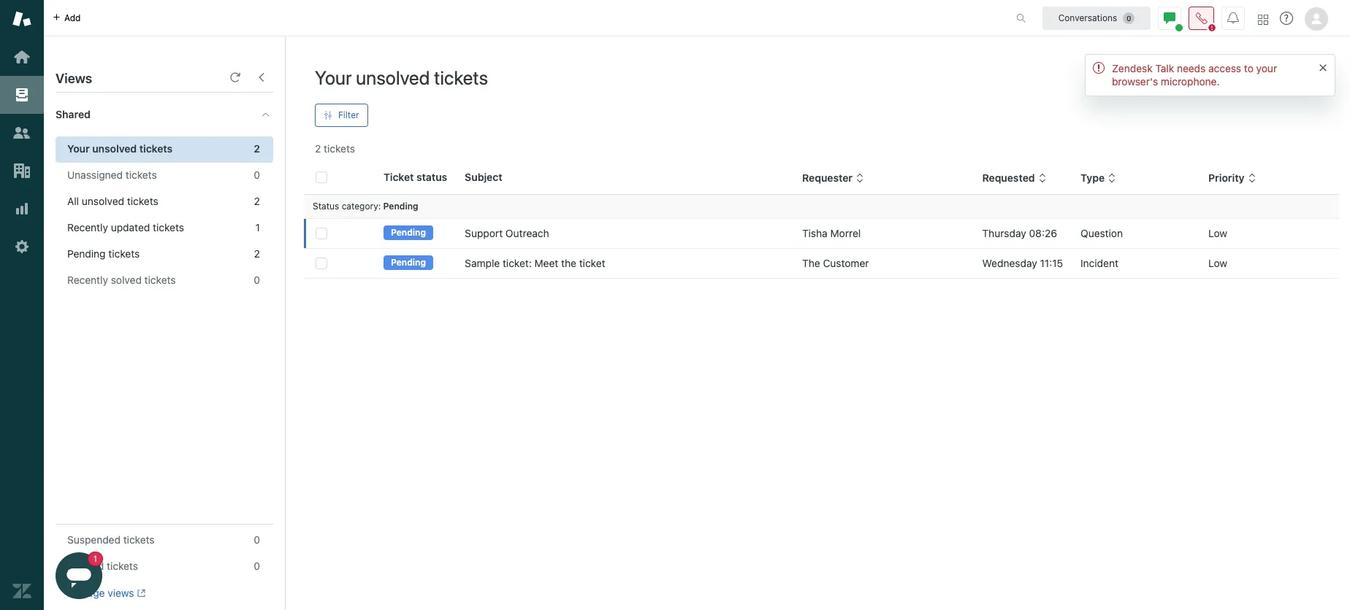 Task type: vqa. For each thing, say whether or not it's contained in the screenshot.


Task type: locate. For each thing, give the bounding box(es) containing it.
0 for unassigned tickets
[[254, 169, 260, 181]]

get help image
[[1280, 12, 1293, 25]]

manage
[[67, 587, 105, 600]]

your unsolved tickets up filter
[[315, 66, 488, 88]]

low
[[1209, 227, 1228, 240], [1209, 257, 1228, 270]]

tickets
[[434, 66, 488, 88], [139, 142, 173, 155], [324, 142, 355, 155], [126, 169, 157, 181], [127, 195, 158, 208], [153, 221, 184, 234], [108, 248, 140, 260], [144, 274, 176, 286], [123, 534, 155, 547], [107, 560, 138, 573]]

unassigned
[[67, 169, 123, 181]]

morrel
[[830, 227, 861, 240]]

tisha
[[802, 227, 828, 240]]

row up the
[[304, 219, 1339, 249]]

0 horizontal spatial your
[[67, 142, 90, 155]]

type
[[1081, 172, 1105, 184]]

refresh views pane image
[[229, 72, 241, 83]]

0 vertical spatial recently
[[67, 221, 108, 234]]

recently down the pending tickets
[[67, 274, 108, 286]]

deleted tickets
[[67, 560, 138, 573]]

2
[[254, 142, 260, 155], [315, 142, 321, 155], [254, 195, 260, 208], [254, 248, 260, 260]]

wednesday 11:15
[[982, 257, 1063, 270]]

to
[[1244, 62, 1254, 75]]

customer
[[823, 257, 869, 270]]

ticket
[[384, 171, 414, 183]]

2 recently from the top
[[67, 274, 108, 286]]

all unsolved tickets
[[67, 195, 158, 208]]

ticket
[[579, 257, 605, 270]]

1 recently from the top
[[67, 221, 108, 234]]

priority button
[[1209, 172, 1256, 185]]

unsolved
[[356, 66, 430, 88], [92, 142, 137, 155], [82, 195, 124, 208]]

×
[[1319, 58, 1328, 75]]

your unsolved tickets up unassigned tickets
[[67, 142, 173, 155]]

row
[[304, 219, 1339, 249], [304, 249, 1339, 279]]

your
[[315, 66, 352, 88], [67, 142, 90, 155]]

your up filter "button"
[[315, 66, 352, 88]]

1 0 from the top
[[254, 169, 260, 181]]

1 row from the top
[[304, 219, 1339, 249]]

2 0 from the top
[[254, 274, 260, 286]]

2 down collapse views pane image
[[254, 142, 260, 155]]

recently for recently solved tickets
[[67, 274, 108, 286]]

meet
[[535, 257, 558, 270]]

unsolved up filter
[[356, 66, 430, 88]]

4 0 from the top
[[254, 560, 260, 573]]

3 0 from the top
[[254, 534, 260, 547]]

1 vertical spatial recently
[[67, 274, 108, 286]]

category:
[[342, 201, 381, 212]]

solved
[[111, 274, 142, 286]]

conversations
[[1059, 12, 1117, 23]]

subject
[[465, 171, 502, 183]]

1 vertical spatial your unsolved tickets
[[67, 142, 173, 155]]

2 row from the top
[[304, 249, 1339, 279]]

zendesk products image
[[1258, 14, 1268, 24]]

2 down 1
[[254, 248, 260, 260]]

recently down the all in the top left of the page
[[67, 221, 108, 234]]

2 for pending tickets
[[254, 248, 260, 260]]

organizations image
[[12, 161, 31, 180]]

0 vertical spatial unsolved
[[356, 66, 430, 88]]

the customer
[[802, 257, 869, 270]]

priority
[[1209, 172, 1245, 184]]

your unsolved tickets
[[315, 66, 488, 88], [67, 142, 173, 155]]

1 vertical spatial low
[[1209, 257, 1228, 270]]

reporting image
[[12, 199, 31, 218]]

0 vertical spatial your unsolved tickets
[[315, 66, 488, 88]]

2 for all unsolved tickets
[[254, 195, 260, 208]]

2 up 1
[[254, 195, 260, 208]]

status
[[313, 201, 339, 212]]

collapse views pane image
[[256, 72, 267, 83]]

shared
[[56, 108, 91, 121]]

deleted
[[67, 560, 104, 573]]

row down tisha
[[304, 249, 1339, 279]]

0 for recently solved tickets
[[254, 274, 260, 286]]

unsolved up unassigned tickets
[[92, 142, 137, 155]]

unassigned tickets
[[67, 169, 157, 181]]

row containing sample ticket: meet the ticket
[[304, 249, 1339, 279]]

0
[[254, 169, 260, 181], [254, 274, 260, 286], [254, 534, 260, 547], [254, 560, 260, 573]]

0 vertical spatial low
[[1209, 227, 1228, 240]]

conversations button
[[1043, 6, 1151, 30]]

question
[[1081, 227, 1123, 240]]

recently
[[67, 221, 108, 234], [67, 274, 108, 286]]

0 horizontal spatial your unsolved tickets
[[67, 142, 173, 155]]

row containing support outreach
[[304, 219, 1339, 249]]

support
[[465, 227, 503, 240]]

needs
[[1177, 62, 1206, 75]]

sample
[[465, 257, 500, 270]]

views
[[108, 587, 134, 600]]

pending
[[383, 201, 418, 212], [391, 227, 426, 238], [67, 248, 106, 260], [391, 257, 426, 268]]

button displays agent's chat status as online. image
[[1164, 12, 1176, 24]]

incident
[[1081, 257, 1119, 270]]

type button
[[1081, 172, 1117, 185]]

2 tickets
[[315, 142, 355, 155]]

your
[[1257, 62, 1277, 75]]

customers image
[[12, 123, 31, 142]]

manage views
[[67, 587, 134, 600]]

your up unassigned
[[67, 142, 90, 155]]

1 horizontal spatial your
[[315, 66, 352, 88]]

support outreach
[[465, 227, 549, 240]]

unsolved down unassigned
[[82, 195, 124, 208]]



Task type: describe. For each thing, give the bounding box(es) containing it.
support outreach link
[[465, 227, 549, 241]]

recently for recently updated tickets
[[67, 221, 108, 234]]

main element
[[0, 0, 44, 611]]

filter
[[338, 110, 359, 121]]

add button
[[44, 0, 89, 36]]

tisha morrel
[[802, 227, 861, 240]]

add
[[64, 12, 81, 23]]

views image
[[12, 85, 31, 104]]

wednesday
[[982, 257, 1037, 270]]

recently updated tickets
[[67, 221, 184, 234]]

all
[[67, 195, 79, 208]]

zendesk
[[1112, 62, 1153, 75]]

requester
[[802, 172, 853, 184]]

talk
[[1156, 62, 1174, 75]]

shared heading
[[44, 93, 285, 137]]

admin image
[[12, 237, 31, 256]]

access
[[1209, 62, 1242, 75]]

suspended tickets
[[67, 534, 155, 547]]

recently solved tickets
[[67, 274, 176, 286]]

requested button
[[982, 172, 1047, 185]]

requested
[[982, 172, 1035, 184]]

sample ticket: meet the ticket link
[[465, 256, 605, 271]]

the
[[802, 257, 820, 270]]

zendesk image
[[12, 582, 31, 601]]

zendesk talk needs access to your browser's microphone.
[[1112, 62, 1277, 88]]

pending tickets
[[67, 248, 140, 260]]

ticket status
[[384, 171, 447, 183]]

0 for deleted tickets
[[254, 560, 260, 573]]

requester button
[[802, 172, 864, 185]]

filter button
[[315, 104, 368, 127]]

1 vertical spatial unsolved
[[92, 142, 137, 155]]

1 horizontal spatial your unsolved tickets
[[315, 66, 488, 88]]

2 vertical spatial unsolved
[[82, 195, 124, 208]]

ticket:
[[503, 257, 532, 270]]

1 vertical spatial your
[[67, 142, 90, 155]]

sample ticket: meet the ticket
[[465, 257, 605, 270]]

the
[[561, 257, 577, 270]]

1
[[255, 221, 260, 234]]

08:26
[[1029, 227, 1057, 240]]

shared button
[[44, 93, 246, 137]]

browser's
[[1112, 75, 1158, 88]]

status category: pending
[[313, 201, 418, 212]]

get started image
[[12, 47, 31, 66]]

(opens in a new tab) image
[[134, 590, 145, 599]]

0 for suspended tickets
[[254, 534, 260, 547]]

outreach
[[506, 227, 549, 240]]

updated
[[111, 221, 150, 234]]

thursday 08:26
[[982, 227, 1057, 240]]

× button
[[1319, 58, 1328, 75]]

1 low from the top
[[1209, 227, 1228, 240]]

thursday
[[982, 227, 1026, 240]]

2 down filter "button"
[[315, 142, 321, 155]]

11:15
[[1040, 257, 1063, 270]]

0 vertical spatial your
[[315, 66, 352, 88]]

microphone.
[[1161, 75, 1220, 88]]

status
[[417, 171, 447, 183]]

2 low from the top
[[1209, 257, 1228, 270]]

zendesk support image
[[12, 9, 31, 28]]

manage views link
[[67, 587, 145, 601]]

notifications image
[[1228, 12, 1239, 24]]

views
[[56, 71, 92, 86]]

2 for your unsolved tickets
[[254, 142, 260, 155]]

suspended
[[67, 534, 121, 547]]



